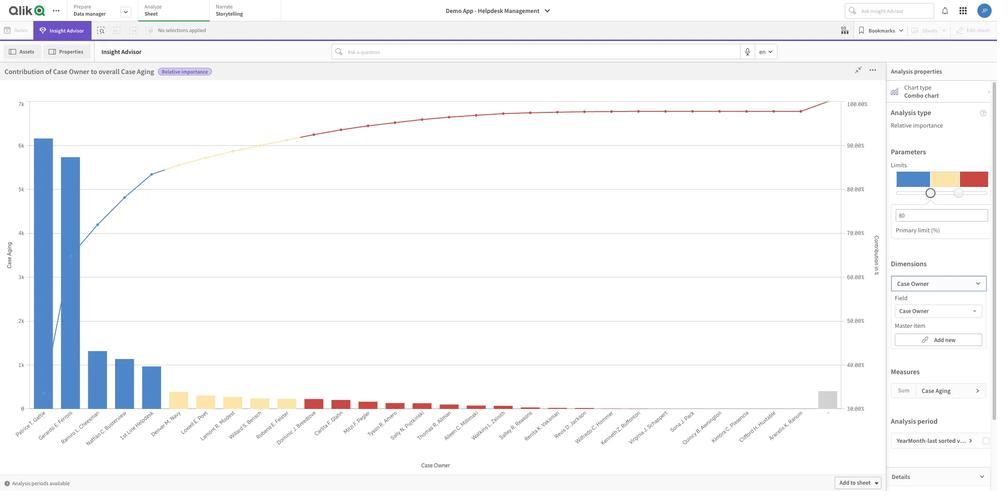 Task type: describe. For each thing, give the bounding box(es) containing it.
case closed date
[[50, 157, 95, 165]]

assets
[[20, 48, 34, 55]]

cases open/closed
[[50, 371, 101, 379]]

open cases by priority type
[[415, 142, 505, 151]]

case owner group menu item
[[46, 259, 128, 277]]

time inside case duration time menu item
[[88, 210, 101, 218]]

open cases menu item
[[46, 474, 128, 491]]

1 horizontal spatial add
[[840, 479, 850, 487]]

by for priority
[[455, 142, 463, 151]]

(%)
[[932, 226, 941, 234]]

analysis periods available
[[12, 480, 70, 487]]

values (table)
[[668, 138, 700, 145]]

employee status
[[50, 425, 94, 433]]

open
[[144, 151, 159, 160]]

1 horizontal spatial is
[[457, 137, 462, 146]]

narrate storytelling
[[216, 3, 243, 17]]

primary limit (%)
[[896, 226, 941, 234]]

cases inside low priority cases 203
[[852, 63, 903, 88]]

chart
[[905, 83, 919, 92]]

items inside 'button'
[[25, 108, 37, 115]]

Ask Insight Advisor text field
[[860, 4, 934, 18]]

employee hire date
[[62, 407, 113, 415]]

dimensions
[[891, 259, 927, 268]]

&
[[23, 382, 28, 391]]

aging inside case aging menu item
[[64, 139, 79, 147]]

salley
[[720, 226, 735, 234]]

limit
[[918, 226, 930, 234]]

small image for yearmonth-last sorted values
[[969, 438, 974, 444]]

open for open cases vs duration * bubble size represents number of high priority open cases
[[4, 142, 22, 151]]

0 vertical spatial add
[[819, 325, 828, 332]]

limits
[[891, 161, 907, 169]]

analysis for analysis type
[[891, 108, 917, 117]]

1 vertical spatial insight
[[102, 48, 120, 56]]

sum button
[[892, 384, 917, 398]]

chart type combo chart
[[905, 83, 939, 100]]

storytelling
[[216, 10, 243, 17]]

case owner group
[[50, 264, 99, 272]]

analysis for analysis period
[[891, 417, 917, 426]]

low
[[746, 63, 782, 88]]

priority for 203
[[786, 63, 848, 88]]

1 horizontal spatial items
[[319, 357, 336, 366]]

cancel button
[[846, 70, 879, 84]]

medium
[[401, 63, 469, 88]]

1 horizontal spatial contribution
[[154, 137, 193, 146]]

case duration time button
[[46, 210, 110, 218]]

case count
[[50, 175, 80, 183]]

employee status button
[[46, 425, 110, 433]]

dependency
[[176, 357, 214, 366]]

number of closed cases
[[50, 443, 114, 451]]

cases inside open cases menu item
[[66, 478, 81, 486]]

cases open/closed menu item
[[46, 366, 128, 384]]

no
[[158, 27, 165, 33]]

by for case
[[432, 137, 439, 146]]

1 master items button from the left
[[0, 92, 46, 120]]

case aging button
[[46, 139, 110, 147]]

properties button
[[43, 44, 90, 59]]

yearmonth-last sorted values
[[897, 437, 975, 445]]

case aging inside case aging menu item
[[50, 139, 79, 147]]

created
[[64, 193, 84, 201]]

case created date menu item
[[46, 188, 128, 206]]

insight inside dropdown button
[[50, 27, 66, 34]]

cases
[[160, 151, 177, 160]]

no selections applied
[[158, 27, 206, 33]]

open for open cases
[[50, 478, 65, 486]]

none number field inside application
[[896, 209, 989, 222]]

analysis for analysis periods available
[[12, 480, 30, 487]]

assets button
[[4, 44, 41, 59]]

en
[[760, 48, 766, 56]]

date for case closed date
[[83, 157, 95, 165]]

case timetable rank
[[50, 318, 105, 326]]

0 vertical spatial contribution
[[4, 67, 44, 76]]

case duration time menu item
[[46, 206, 128, 224]]

case is closed. press space to sort on this column. element
[[642, 171, 702, 182]]

1 horizontal spatial case owner button
[[896, 305, 982, 318]]

mutual dependency between case aging and selected items
[[154, 357, 336, 366]]

priority
[[121, 151, 143, 160]]

narrate
[[216, 3, 233, 10]]

case is closed button
[[46, 228, 110, 236]]

and
[[278, 357, 290, 366]]

applied
[[189, 27, 206, 33]]

represents
[[43, 151, 74, 160]]

case created date
[[50, 193, 98, 201]]

link image
[[922, 335, 929, 345]]

primary
[[896, 226, 917, 234]]

1 vertical spatial overall
[[248, 137, 269, 146]]

employee for employee status
[[50, 425, 76, 433]]

(table)
[[684, 138, 700, 145]]

more image
[[866, 66, 880, 75]]

owner inside menu item
[[64, 246, 81, 254]]

data
[[74, 10, 84, 17]]

cases inside cases open/closed menu item
[[50, 371, 65, 379]]

combo chart image
[[891, 88, 899, 95]]

grid inside application
[[641, 171, 862, 349]]

small image for case aging
[[976, 388, 981, 394]]

1 horizontal spatial relative importance
[[290, 138, 336, 145]]

1 vertical spatial contribution of case owner to overall case aging
[[154, 137, 303, 146]]

james peterson image
[[978, 4, 992, 18]]

selections tool image
[[842, 27, 849, 34]]

142
[[463, 88, 528, 136]]

type for chart
[[920, 83, 932, 92]]

properties
[[59, 48, 83, 55]]

application containing 72
[[0, 0, 998, 491]]

case aging menu item
[[46, 134, 128, 152]]

0 vertical spatial contribution of case owner to overall case aging
[[4, 67, 154, 76]]

cases open/closed button
[[46, 371, 110, 379]]

sheet
[[145, 10, 158, 17]]

master item
[[895, 322, 926, 330]]

group
[[83, 264, 99, 272]]

timetable for case timetable
[[64, 300, 91, 308]]

number
[[76, 151, 99, 160]]

closed inside menu item
[[64, 157, 82, 165]]

prepare data manager
[[74, 3, 106, 17]]

bubble
[[9, 151, 29, 160]]

1 vertical spatial add to sheet button
[[835, 477, 882, 490]]

cases inside medium priority cases 142
[[539, 63, 590, 88]]

1 vertical spatial case owner
[[898, 280, 929, 288]]

duration inside "open cases vs duration * bubble size represents number of high priority open cases"
[[53, 142, 81, 151]]

date for employee hire date
[[101, 407, 113, 415]]

analysis properties
[[891, 67, 943, 75]]

auto-
[[141, 72, 158, 81]]

1 vertical spatial insight advisor
[[102, 48, 142, 56]]

*
[[4, 151, 8, 160]]

case owner button inside menu item
[[46, 246, 110, 254]]

vs
[[44, 142, 51, 151]]

record
[[64, 282, 82, 290]]

values for values (table)
[[668, 138, 683, 145]]

date button
[[46, 389, 110, 397]]

selected
[[292, 357, 317, 366]]

small image for case owner
[[976, 281, 982, 287]]

open for open & resolved cases over time
[[4, 382, 22, 391]]

press space to open search dialog box for [case owner] column. element
[[784, 171, 800, 182]]

2 vertical spatial small image
[[4, 481, 10, 486]]

high priority cases 72
[[86, 63, 247, 136]]

case aging by case is closed
[[397, 137, 484, 146]]

r.
[[736, 226, 741, 234]]

owner inside button
[[913, 308, 929, 315]]

selections
[[166, 27, 188, 33]]

aging inside grid
[[841, 172, 856, 180]]

18364.641273148
[[806, 184, 856, 192]]

case record type menu item
[[46, 277, 128, 295]]

low priority cases 203
[[746, 63, 903, 136]]

en button
[[756, 44, 777, 59]]

high
[[107, 151, 120, 160]]

203
[[792, 88, 857, 136]]



Task type: vqa. For each thing, say whether or not it's contained in the screenshot.
Pie
no



Task type: locate. For each thing, give the bounding box(es) containing it.
true
[[644, 226, 655, 234]]

case closed date menu item
[[46, 152, 128, 170]]

type for analysis
[[918, 108, 932, 117]]

analysis up the chart
[[891, 67, 913, 75]]

insight up properties button
[[50, 27, 66, 34]]

2 0 from the top
[[853, 267, 857, 275]]

0 vertical spatial overall
[[99, 67, 120, 76]]

0 vertical spatial master
[[9, 108, 24, 115]]

0 horizontal spatial relative importance
[[162, 68, 208, 75]]

of inside menu item
[[73, 443, 78, 451]]

case created date button
[[46, 193, 110, 201]]

between
[[216, 357, 242, 366]]

1 vertical spatial sheet
[[857, 479, 871, 487]]

date inside menu item
[[86, 193, 98, 201]]

0 horizontal spatial small image
[[4, 481, 10, 486]]

open for open cases by priority type
[[415, 142, 433, 151]]

casenumber
[[50, 353, 84, 361]]

0 horizontal spatial advisor
[[67, 27, 84, 34]]

0 vertical spatial relative
[[162, 68, 180, 75]]

2 horizontal spatial relative
[[891, 121, 912, 129]]

cases inside "open cases vs duration * bubble size represents number of high priority open cases"
[[23, 142, 43, 151]]

duration down created
[[64, 210, 87, 218]]

manager
[[85, 10, 106, 17]]

0 vertical spatial case aging
[[50, 139, 79, 147]]

0 horizontal spatial values
[[641, 137, 661, 146]]

importance down analysis type
[[914, 121, 944, 129]]

1 timetable from the top
[[64, 300, 91, 308]]

master down "fields"
[[9, 108, 24, 115]]

case owner. press space to sort on this column. element
[[718, 171, 784, 182]]

0 vertical spatial time
[[88, 210, 101, 218]]

case record type
[[50, 282, 96, 290]]

sorted
[[939, 437, 956, 445]]

medium priority cases 142
[[401, 63, 590, 136]]

0 vertical spatial sheet
[[836, 325, 850, 332]]

2 horizontal spatial case aging
[[922, 387, 951, 395]]

duration inside menu item
[[64, 210, 87, 218]]

is left 'ranking'
[[457, 137, 462, 146]]

0 vertical spatial importance
[[182, 68, 208, 75]]

advisor inside dropdown button
[[67, 27, 84, 34]]

closed
[[463, 137, 484, 146], [64, 157, 82, 165], [70, 228, 87, 236], [79, 443, 97, 451]]

1 0 from the top
[[853, 226, 857, 234]]

sheet
[[836, 325, 850, 332], [857, 479, 871, 487]]

number of closed cases menu item
[[46, 438, 128, 456]]

values for values
[[641, 137, 661, 146]]

case aging up 18364.641273148
[[828, 172, 856, 180]]

open cases vs duration * bubble size represents number of high priority open cases
[[4, 142, 177, 160]]

0 vertical spatial insight advisor
[[50, 27, 84, 34]]

type inside menu item
[[84, 282, 96, 290]]

employee inside "menu item"
[[62, 407, 88, 415]]

case owner button down case is closed button
[[46, 246, 110, 254]]

casenumber button
[[46, 353, 110, 361]]

1 horizontal spatial relative
[[290, 138, 309, 145]]

menu containing case aging
[[46, 99, 134, 491]]

relative importance
[[162, 68, 208, 75], [891, 121, 944, 129], [290, 138, 336, 145]]

insight advisor inside dropdown button
[[50, 27, 84, 34]]

aging
[[137, 67, 154, 76], [286, 137, 303, 146], [413, 137, 430, 146], [64, 139, 79, 147], [841, 172, 856, 180], [260, 357, 277, 366], [936, 387, 951, 395]]

type inside chart type combo chart
[[920, 83, 932, 92]]

0 vertical spatial insight
[[50, 27, 66, 34]]

priority inside medium priority cases 142
[[473, 63, 536, 88]]

values left the values (table)
[[641, 137, 661, 146]]

cases inside high priority cases 72
[[196, 63, 247, 88]]

combo
[[905, 92, 924, 100]]

1 horizontal spatial overall
[[248, 137, 269, 146]]

type
[[920, 83, 932, 92], [918, 108, 932, 117]]

grid
[[641, 171, 862, 349]]

relative importance down analysis type
[[891, 121, 944, 129]]

0 horizontal spatial contribution
[[4, 67, 44, 76]]

yearmonth-
[[897, 437, 928, 445]]

add to sheet button
[[814, 322, 861, 335], [835, 477, 882, 490]]

values
[[641, 137, 661, 146], [668, 138, 683, 145]]

1 horizontal spatial insight advisor
[[102, 48, 142, 56]]

case count menu item
[[46, 170, 128, 188]]

size
[[31, 151, 42, 160]]

count
[[64, 175, 80, 183]]

parameters
[[891, 147, 926, 156]]

1 vertical spatial small image
[[976, 281, 982, 287]]

analysis
[[891, 67, 913, 75], [891, 108, 917, 117], [891, 417, 917, 426], [12, 480, 30, 487]]

1 horizontal spatial advisor
[[121, 48, 142, 56]]

0 vertical spatial advisor
[[67, 27, 84, 34]]

type right record
[[84, 282, 96, 290]]

2 horizontal spatial importance
[[914, 121, 944, 129]]

1 vertical spatial add
[[935, 336, 945, 344]]

1 vertical spatial case owner button
[[896, 305, 982, 318]]

is inside menu item
[[64, 228, 68, 236]]

details
[[892, 473, 911, 481]]

advisor down data
[[67, 27, 84, 34]]

fields
[[16, 79, 30, 86]]

timetable down case timetable button
[[64, 318, 91, 326]]

is down case duration time
[[64, 228, 68, 236]]

case owner for the right case owner button
[[900, 308, 929, 315]]

menu inside application
[[46, 99, 134, 491]]

open inside menu item
[[50, 478, 65, 486]]

priority
[[130, 63, 192, 88], [473, 63, 536, 88], [786, 63, 848, 88], [464, 142, 489, 151]]

1 vertical spatial type
[[84, 282, 96, 290]]

insight advisor up high
[[102, 48, 142, 56]]

insight
[[50, 27, 66, 34], [102, 48, 120, 56]]

0 horizontal spatial sheet
[[836, 325, 850, 332]]

2 vertical spatial relative
[[290, 138, 309, 145]]

date menu item
[[46, 384, 128, 402]]

1 vertical spatial case aging
[[828, 172, 856, 180]]

analysis
[[158, 72, 183, 81]]

0 horizontal spatial importance
[[182, 68, 208, 75]]

1 vertical spatial timetable
[[64, 318, 91, 326]]

chart
[[925, 92, 939, 100]]

time down the case created date menu item
[[88, 210, 101, 218]]

case aging up represents
[[50, 139, 79, 147]]

0 vertical spatial is
[[457, 137, 462, 146]]

open cases
[[50, 478, 81, 486]]

2 vertical spatial importance
[[310, 138, 336, 145]]

0 horizontal spatial by
[[432, 137, 439, 146]]

menu
[[46, 99, 134, 491]]

analyze
[[145, 3, 162, 10]]

master items button
[[0, 92, 46, 120], [1, 92, 46, 120]]

1 horizontal spatial insight
[[102, 48, 120, 56]]

priority inside low priority cases 203
[[786, 63, 848, 88]]

2 fields button from the left
[[1, 62, 46, 91]]

arrow down image
[[971, 306, 979, 317]]

open cases button
[[46, 478, 110, 486]]

relative importance left full screen icon on the left of the page
[[290, 138, 336, 145]]

case owner inside button
[[900, 308, 929, 315]]

1 fields button from the left
[[0, 62, 46, 91]]

0 horizontal spatial type
[[84, 282, 96, 290]]

importance down applied
[[182, 68, 208, 75]]

1 horizontal spatial importance
[[310, 138, 336, 145]]

2 horizontal spatial relative importance
[[891, 121, 944, 129]]

0 vertical spatial small image
[[969, 438, 974, 444]]

employee hire date menu item
[[46, 402, 128, 420]]

case timetable
[[50, 300, 91, 308]]

analysis left periods
[[12, 480, 30, 487]]

master for master items
[[9, 108, 24, 115]]

advisor
[[67, 27, 84, 34], [121, 48, 142, 56]]

date inside menu item
[[62, 389, 74, 397]]

case closed date button
[[46, 157, 110, 165]]

priority for 142
[[473, 63, 536, 88]]

case timetable menu item
[[46, 295, 128, 313]]

values
[[958, 437, 975, 445]]

rank
[[92, 318, 105, 326]]

0 vertical spatial case owner button
[[46, 246, 110, 254]]

0 vertical spatial type
[[920, 83, 932, 92]]

1 horizontal spatial master
[[895, 322, 913, 330]]

timetable for case timetable rank
[[64, 318, 91, 326]]

1 horizontal spatial small image
[[969, 438, 974, 444]]

0 horizontal spatial items
[[25, 108, 37, 115]]

1 horizontal spatial case aging
[[828, 172, 856, 180]]

case owner up "field"
[[898, 280, 929, 288]]

0 vertical spatial items
[[25, 108, 37, 115]]

0 vertical spatial case owner
[[50, 246, 81, 254]]

0 vertical spatial 0
[[853, 226, 857, 234]]

duration up case closed date
[[53, 142, 81, 151]]

press space to open search dialog box for [case is closed] column. element
[[702, 171, 718, 182]]

0 horizontal spatial add
[[819, 325, 828, 332]]

last
[[928, 437, 938, 445]]

importance left full screen icon on the left of the page
[[310, 138, 336, 145]]

items right selected
[[319, 357, 336, 366]]

add inside button
[[935, 336, 945, 344]]

master items
[[9, 108, 37, 115]]

Ask a question text field
[[346, 44, 740, 59]]

owner inside menu item
[[64, 264, 81, 272]]

analysis type
[[891, 108, 932, 117]]

date inside menu item
[[83, 157, 95, 165]]

1 horizontal spatial values
[[668, 138, 683, 145]]

2 timetable from the top
[[64, 318, 91, 326]]

case is closed menu item
[[46, 224, 128, 241]]

employee up 'number'
[[50, 425, 76, 433]]

0 vertical spatial employee
[[62, 407, 88, 415]]

0 horizontal spatial master
[[9, 108, 24, 115]]

open/closed
[[67, 371, 101, 379]]

relative importance right auto-
[[162, 68, 208, 75]]

type down chart
[[918, 108, 932, 117]]

case_date_key button
[[46, 335, 110, 343]]

grid containing case aging
[[641, 171, 862, 349]]

number of closed cases button
[[46, 443, 118, 451]]

full screen image
[[343, 136, 357, 145]]

case inside "menu item"
[[50, 175, 63, 183]]

employee up employee status
[[62, 407, 88, 415]]

0 vertical spatial relative importance
[[162, 68, 208, 75]]

status
[[78, 425, 94, 433]]

date inside "menu item"
[[101, 407, 113, 415]]

1 horizontal spatial sheet
[[857, 479, 871, 487]]

priority inside high priority cases 72
[[130, 63, 192, 88]]

2 master items button from the left
[[1, 92, 46, 120]]

small image for details
[[980, 474, 986, 480]]

fields button
[[0, 62, 46, 91], [1, 62, 46, 91]]

master left item
[[895, 322, 913, 330]]

1 vertical spatial duration
[[64, 210, 87, 218]]

0 vertical spatial small image
[[987, 89, 992, 95]]

1 vertical spatial master
[[895, 322, 913, 330]]

demo app - helpdesk management button
[[441, 4, 557, 18]]

2 horizontal spatial small image
[[980, 474, 986, 480]]

contribution up cases
[[154, 137, 193, 146]]

mutual
[[154, 357, 175, 366]]

values left (table)
[[668, 138, 683, 145]]

2 vertical spatial case aging
[[922, 387, 951, 395]]

1 vertical spatial relative importance
[[891, 121, 944, 129]]

case owner for case owner button in the menu item
[[50, 246, 81, 254]]

0 horizontal spatial case aging
[[50, 139, 79, 147]]

of inside "open cases vs duration * bubble size represents number of high priority open cases"
[[100, 151, 106, 160]]

1 vertical spatial advisor
[[121, 48, 142, 56]]

case owner button up item
[[896, 305, 982, 318]]

Search assets text field
[[46, 63, 134, 79]]

case aging
[[50, 139, 79, 147], [828, 172, 856, 180], [922, 387, 951, 395]]

smart search image
[[98, 27, 105, 34]]

exit full screen image
[[852, 66, 866, 75]]

small image
[[969, 438, 974, 444], [980, 474, 986, 480], [4, 481, 10, 486]]

0 horizontal spatial relative
[[162, 68, 180, 75]]

case timetable rank menu item
[[46, 313, 128, 331]]

case owner down case is closed
[[50, 246, 81, 254]]

application
[[0, 0, 998, 491]]

1 horizontal spatial type
[[490, 142, 505, 151]]

1 horizontal spatial by
[[455, 142, 463, 151]]

0 vertical spatial duration
[[53, 142, 81, 151]]

case owner inside menu item
[[50, 246, 81, 254]]

1 vertical spatial contribution
[[154, 137, 193, 146]]

time right 'over'
[[98, 382, 114, 391]]

1 vertical spatial time
[[98, 382, 114, 391]]

reasons
[[742, 226, 764, 234]]

2 vertical spatial 0
[[853, 278, 857, 285]]

employee
[[62, 407, 88, 415], [50, 425, 76, 433]]

case owner up the master item
[[900, 308, 929, 315]]

employee for employee hire date
[[62, 407, 88, 415]]

0 vertical spatial timetable
[[64, 300, 91, 308]]

management
[[505, 7, 540, 15]]

case aging up period
[[922, 387, 951, 395]]

cancel
[[854, 73, 872, 81]]

1 vertical spatial type
[[918, 108, 932, 117]]

insight down smart search icon
[[102, 48, 120, 56]]

demo app - helpdesk management
[[446, 7, 540, 15]]

analysis down combo at the top of the page
[[891, 108, 917, 117]]

analysis for analysis properties
[[891, 67, 913, 75]]

timetable up case timetable rank
[[64, 300, 91, 308]]

priority for 72
[[130, 63, 192, 88]]

0 vertical spatial add to sheet
[[819, 325, 850, 332]]

date for case created date
[[86, 193, 98, 201]]

1 vertical spatial 0
[[853, 267, 857, 275]]

items down "fields"
[[25, 108, 37, 115]]

advisor up auto-
[[121, 48, 142, 56]]

72
[[145, 88, 188, 136]]

case owner menu item
[[46, 241, 128, 259]]

cases inside "number of closed cases" menu item
[[98, 443, 114, 451]]

periods
[[32, 480, 48, 487]]

0 vertical spatial add to sheet button
[[814, 322, 861, 335]]

case duration time
[[50, 210, 101, 218]]

casenumber menu item
[[46, 349, 128, 366]]

prepare
[[74, 3, 91, 10]]

analysis period
[[891, 417, 938, 426]]

None number field
[[896, 209, 989, 222]]

0 vertical spatial type
[[490, 142, 505, 151]]

small image
[[987, 89, 992, 95], [976, 281, 982, 287], [976, 388, 981, 394]]

employee status menu item
[[46, 420, 128, 438]]

owner
[[69, 67, 89, 76], [218, 137, 238, 146], [64, 246, 81, 254], [64, 264, 81, 272], [912, 280, 929, 288], [913, 308, 929, 315]]

1 vertical spatial add to sheet
[[840, 479, 871, 487]]

2 vertical spatial add
[[840, 479, 850, 487]]

case record type button
[[46, 282, 110, 290]]

resolved
[[30, 382, 59, 391]]

insight advisor down data
[[50, 27, 84, 34]]

master for master item
[[895, 322, 913, 330]]

0 horizontal spatial is
[[64, 228, 68, 236]]

0 horizontal spatial case owner button
[[46, 246, 110, 254]]

3 0 from the top
[[853, 278, 857, 285]]

1 vertical spatial relative
[[891, 121, 912, 129]]

tab list containing prepare
[[67, 0, 284, 22]]

help image
[[981, 110, 987, 117]]

case_date_key menu item
[[46, 331, 128, 349]]

2 vertical spatial case owner
[[900, 308, 929, 315]]

1 vertical spatial employee
[[50, 425, 76, 433]]

contribution up "fields"
[[4, 67, 44, 76]]

1 vertical spatial small image
[[980, 474, 986, 480]]

cases
[[196, 63, 247, 88], [539, 63, 590, 88], [852, 63, 903, 88], [23, 142, 43, 151], [434, 142, 454, 151], [50, 371, 65, 379], [60, 382, 80, 391], [98, 443, 114, 451], [66, 478, 81, 486]]

employee inside menu item
[[50, 425, 76, 433]]

analysis up yearmonth-
[[891, 417, 917, 426]]

type right the chart
[[920, 83, 932, 92]]

tab list
[[67, 0, 284, 22]]

ranking
[[492, 138, 510, 145]]

time
[[88, 210, 101, 218], [98, 382, 114, 391]]

0 horizontal spatial insight advisor
[[50, 27, 84, 34]]

type down 142
[[490, 142, 505, 151]]

contribution of case owner to overall case aging
[[4, 67, 154, 76], [154, 137, 303, 146]]

open inside "open cases vs duration * bubble size represents number of high priority open cases"
[[4, 142, 22, 151]]

case owner
[[50, 246, 81, 254], [898, 280, 929, 288], [900, 308, 929, 315]]

properties
[[915, 67, 943, 75]]

1 vertical spatial importance
[[914, 121, 944, 129]]



